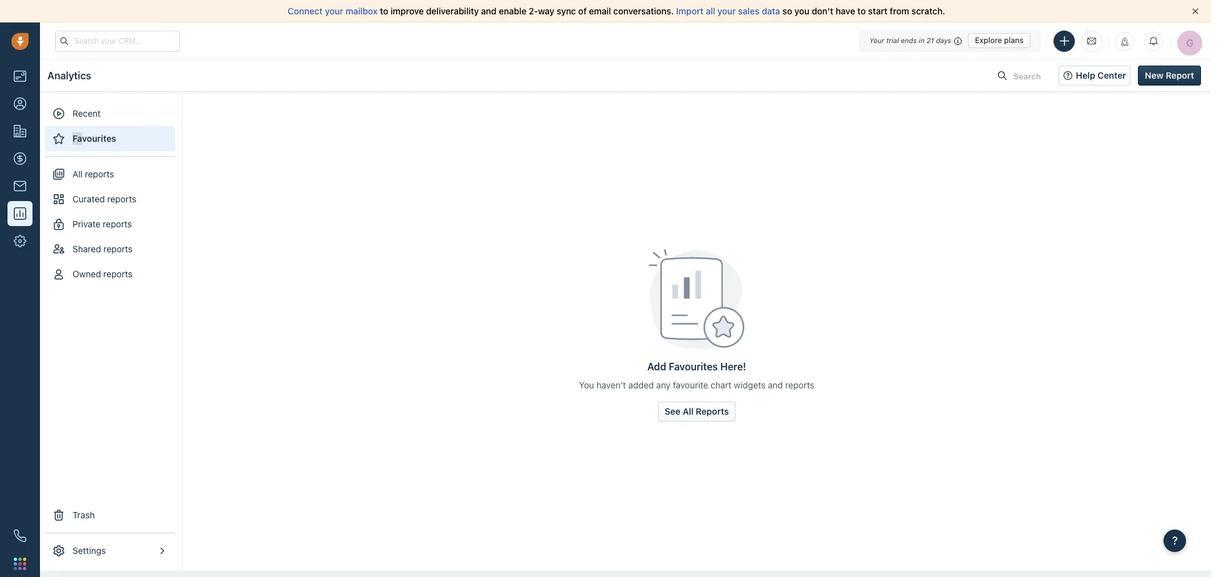 Task type: describe. For each thing, give the bounding box(es) containing it.
Search your CRM... text field
[[55, 30, 180, 52]]

your trial ends in 21 days
[[870, 36, 952, 44]]

days
[[937, 36, 952, 44]]

connect
[[288, 6, 323, 16]]

don't
[[812, 6, 834, 16]]

ends
[[901, 36, 917, 44]]

of
[[579, 6, 587, 16]]

from
[[890, 6, 910, 16]]

data
[[762, 6, 781, 16]]

connect your mailbox to improve deliverability and enable 2-way sync of email conversations. import all your sales data so you don't have to start from scratch.
[[288, 6, 946, 16]]

2 to from the left
[[858, 6, 866, 16]]

mailbox
[[346, 6, 378, 16]]

start
[[869, 6, 888, 16]]

explore plans
[[976, 36, 1024, 45]]

sales
[[739, 6, 760, 16]]

2-
[[529, 6, 538, 16]]

connect your mailbox link
[[288, 6, 380, 16]]

conversations.
[[614, 6, 674, 16]]

in
[[919, 36, 925, 44]]



Task type: locate. For each thing, give the bounding box(es) containing it.
send email image
[[1088, 36, 1097, 46]]

phone element
[[8, 524, 33, 549]]

deliverability
[[426, 6, 479, 16]]

trial
[[887, 36, 900, 44]]

to
[[380, 6, 389, 16], [858, 6, 866, 16]]

your
[[325, 6, 344, 16], [718, 6, 736, 16]]

0 horizontal spatial your
[[325, 6, 344, 16]]

import
[[677, 6, 704, 16]]

to left start at the right top of the page
[[858, 6, 866, 16]]

and
[[481, 6, 497, 16]]

1 to from the left
[[380, 6, 389, 16]]

explore
[[976, 36, 1003, 45]]

your left mailbox
[[325, 6, 344, 16]]

import all your sales data link
[[677, 6, 783, 16]]

plans
[[1005, 36, 1024, 45]]

you
[[795, 6, 810, 16]]

1 horizontal spatial your
[[718, 6, 736, 16]]

1 horizontal spatial to
[[858, 6, 866, 16]]

sync
[[557, 6, 576, 16]]

21
[[927, 36, 935, 44]]

what's new image
[[1121, 37, 1130, 46]]

so
[[783, 6, 793, 16]]

scratch.
[[912, 6, 946, 16]]

phone image
[[14, 530, 26, 543]]

your right the all
[[718, 6, 736, 16]]

way
[[538, 6, 555, 16]]

2 your from the left
[[718, 6, 736, 16]]

have
[[836, 6, 856, 16]]

all
[[706, 6, 716, 16]]

email
[[589, 6, 611, 16]]

improve
[[391, 6, 424, 16]]

explore plans link
[[969, 33, 1031, 48]]

1 your from the left
[[325, 6, 344, 16]]

close image
[[1193, 8, 1199, 14]]

freshworks switcher image
[[14, 558, 26, 571]]

enable
[[499, 6, 527, 16]]

your
[[870, 36, 885, 44]]

0 horizontal spatial to
[[380, 6, 389, 16]]

to right mailbox
[[380, 6, 389, 16]]



